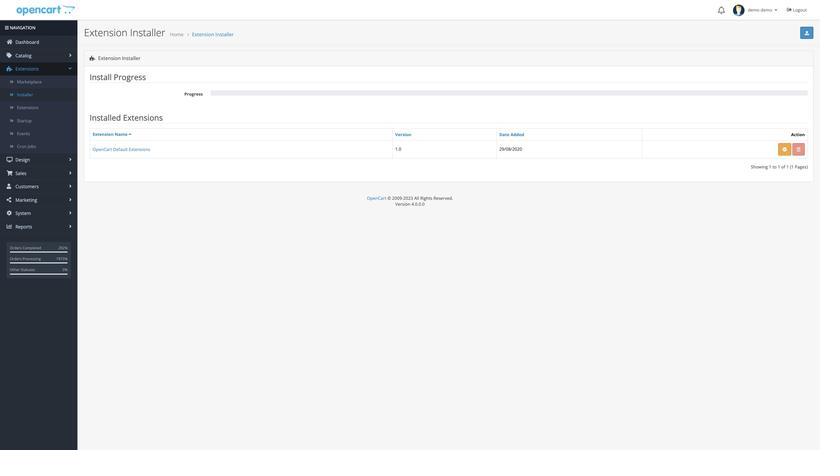 Task type: locate. For each thing, give the bounding box(es) containing it.
1 horizontal spatial demo
[[761, 7, 773, 13]]

2023
[[404, 195, 413, 201]]

demo right demo demo icon
[[749, 7, 760, 13]]

1 horizontal spatial 1
[[778, 164, 781, 170]]

version
[[396, 132, 412, 137], [396, 201, 411, 207]]

0 horizontal spatial puzzle piece image
[[7, 66, 13, 71]]

system link
[[0, 207, 78, 220]]

version down '2009-'
[[396, 201, 411, 207]]

orders processing
[[10, 256, 41, 261]]

opencart inside 'opencart © 2009-2023 all rights reserved. version 4.0.0.0'
[[367, 195, 387, 201]]

chart bar image
[[7, 224, 13, 229]]

0 vertical spatial opencart
[[93, 146, 112, 152]]

events
[[17, 131, 30, 136]]

1 orders from the top
[[10, 245, 22, 250]]

logout
[[794, 7, 808, 13]]

(1
[[791, 164, 794, 170]]

1 vertical spatial puzzle piece image
[[7, 66, 13, 71]]

opencart for opencart © 2009-2023 all rights reserved. version 4.0.0.0
[[367, 195, 387, 201]]

2 horizontal spatial 1
[[787, 164, 790, 170]]

reserved.
[[434, 195, 453, 201]]

demo demo link
[[730, 0, 783, 20]]

extension
[[84, 26, 128, 39], [192, 31, 214, 38], [98, 55, 121, 61], [93, 131, 114, 137]]

catalog link
[[0, 49, 78, 62]]

2 orders from the top
[[10, 256, 22, 261]]

opencart © 2009-2023 all rights reserved. version 4.0.0.0
[[367, 195, 453, 207]]

to
[[773, 164, 777, 170]]

processing
[[23, 256, 41, 261]]

share alt image
[[7, 197, 13, 203]]

installer
[[130, 26, 165, 39], [216, 31, 234, 38], [122, 55, 141, 61], [17, 92, 33, 98]]

1 demo from the left
[[749, 7, 760, 13]]

1 vertical spatial orders
[[10, 256, 22, 261]]

date added link
[[500, 132, 525, 137]]

0 vertical spatial puzzle piece image
[[90, 56, 95, 61]]

bars image
[[5, 26, 9, 30]]

puzzle piece image
[[90, 56, 95, 61], [7, 66, 13, 71]]

progress
[[114, 71, 146, 82], [184, 91, 203, 97]]

opencart
[[93, 146, 112, 152], [367, 195, 387, 201]]

4.0.0.0
[[412, 201, 425, 207]]

0 horizontal spatial 1
[[770, 164, 772, 170]]

pages)
[[796, 164, 809, 170]]

user image
[[7, 184, 13, 189]]

events link
[[0, 127, 78, 140]]

orders up the other
[[10, 256, 22, 261]]

cog image
[[7, 211, 13, 216]]

statuses
[[21, 267, 35, 272]]

extensions
[[14, 66, 39, 72], [17, 105, 39, 111], [123, 112, 163, 123], [129, 146, 150, 152]]

logout link
[[783, 0, 814, 20]]

1 horizontal spatial puzzle piece image
[[90, 56, 95, 61]]

sign out alt image
[[788, 7, 793, 12]]

©
[[388, 195, 391, 201]]

1 vertical spatial opencart
[[367, 195, 387, 201]]

1 horizontal spatial opencart
[[367, 195, 387, 201]]

0 horizontal spatial progress
[[114, 71, 146, 82]]

reports link
[[0, 220, 78, 233]]

jobs
[[28, 143, 36, 149]]

1 vertical spatial progress
[[184, 91, 203, 97]]

1 vertical spatial extensions link
[[0, 101, 78, 114]]

puzzle piece image down tag icon
[[7, 66, 13, 71]]

demo left caret down image
[[761, 7, 773, 13]]

puzzle piece image up install
[[90, 56, 95, 61]]

1 vertical spatial version
[[396, 201, 411, 207]]

installed extensions
[[90, 112, 163, 123]]

0 vertical spatial orders
[[10, 245, 22, 250]]

completed
[[23, 245, 41, 250]]

orders for orders completed
[[10, 245, 22, 250]]

extensions link
[[0, 62, 78, 76], [0, 101, 78, 114]]

date
[[500, 132, 510, 137]]

1 horizontal spatial progress
[[184, 91, 203, 97]]

1
[[770, 164, 772, 170], [778, 164, 781, 170], [787, 164, 790, 170]]

0 vertical spatial progress
[[114, 71, 146, 82]]

cron jobs link
[[0, 140, 78, 153]]

2 1 from the left
[[778, 164, 781, 170]]

292%
[[58, 245, 68, 250]]

version link
[[396, 132, 412, 137]]

orders
[[10, 245, 22, 250], [10, 256, 22, 261]]

opencart down extension name
[[93, 146, 112, 152]]

showing 1 to 1 of 1 (1 pages)
[[752, 164, 809, 170]]

opencart left ©
[[367, 195, 387, 201]]

1 left of
[[778, 164, 781, 170]]

0 horizontal spatial demo
[[749, 7, 760, 13]]

2 version from the top
[[396, 201, 411, 207]]

extensions up marketplace
[[14, 66, 39, 72]]

demo
[[749, 7, 760, 13], [761, 7, 773, 13]]

0 vertical spatial version
[[396, 132, 412, 137]]

version inside 'opencart © 2009-2023 all rights reserved. version 4.0.0.0'
[[396, 201, 411, 207]]

puzzle piece image for extension installer
[[90, 56, 95, 61]]

0 vertical spatial extensions link
[[0, 62, 78, 76]]

default
[[113, 146, 128, 152]]

extensions link down catalog 'link'
[[0, 62, 78, 76]]

startup
[[17, 118, 32, 124]]

opencart default extensions
[[93, 146, 150, 152]]

orders up orders processing
[[10, 245, 22, 250]]

0 horizontal spatial opencart
[[93, 146, 112, 152]]

version up the 1.0 in the left top of the page
[[396, 132, 412, 137]]

1973%
[[56, 256, 68, 261]]

1 left to
[[770, 164, 772, 170]]

action
[[792, 132, 806, 137]]

extensions up startup
[[17, 105, 39, 111]]

orders completed
[[10, 245, 41, 250]]

extension installer
[[84, 26, 165, 39], [192, 31, 234, 38], [97, 55, 141, 61]]

installer link
[[0, 88, 78, 101]]

3 1 from the left
[[787, 164, 790, 170]]

extensions link up startup
[[0, 101, 78, 114]]

1 left (1
[[787, 164, 790, 170]]

extensions up name
[[123, 112, 163, 123]]

added
[[511, 132, 525, 137]]



Task type: vqa. For each thing, say whether or not it's contained in the screenshot.
OpenCart image
yes



Task type: describe. For each thing, give the bounding box(es) containing it.
demo demo
[[745, 7, 774, 13]]

extension installer link
[[192, 31, 234, 38]]

all
[[415, 195, 419, 201]]

showing
[[752, 164, 769, 170]]

2 extensions link from the top
[[0, 101, 78, 114]]

design link
[[0, 153, 78, 166]]

opencart image
[[16, 4, 75, 16]]

dashboard link
[[0, 36, 78, 49]]

1 version from the top
[[396, 132, 412, 137]]

customers link
[[0, 180, 78, 193]]

other
[[10, 267, 20, 272]]

orders for orders processing
[[10, 256, 22, 261]]

navigation
[[9, 25, 35, 31]]

startup link
[[0, 114, 78, 127]]

other statuses
[[10, 267, 35, 272]]

extension name link
[[93, 131, 131, 137]]

shopping cart image
[[7, 170, 13, 176]]

customers
[[14, 184, 39, 190]]

home
[[170, 31, 184, 38]]

cron jobs
[[17, 143, 36, 149]]

install
[[90, 71, 112, 82]]

marketplace link
[[0, 76, 78, 88]]

caret down image
[[774, 8, 779, 12]]

marketplace
[[17, 79, 42, 85]]

sales
[[14, 170, 26, 176]]

upload image
[[805, 31, 810, 35]]

marketing link
[[0, 194, 78, 207]]

2 demo from the left
[[761, 7, 773, 13]]

opencart for opencart default extensions
[[93, 146, 112, 152]]

home image
[[7, 39, 13, 45]]

install progress
[[90, 71, 146, 82]]

reports
[[14, 224, 32, 230]]

opencart link
[[367, 195, 387, 201]]

2009-
[[392, 195, 404, 201]]

demo demo image
[[734, 5, 745, 16]]

cron
[[17, 143, 27, 149]]

system
[[14, 210, 31, 217]]

home link
[[170, 31, 184, 38]]

dashboard
[[14, 39, 39, 45]]

uninstall image
[[783, 147, 788, 152]]

extension name
[[93, 131, 128, 137]]

desktop image
[[7, 157, 13, 162]]

marketing
[[14, 197, 37, 203]]

29/08/2020
[[500, 146, 523, 152]]

1.0
[[396, 146, 402, 152]]

installed
[[90, 112, 121, 123]]

rights
[[421, 195, 433, 201]]

puzzle piece image for extensions
[[7, 66, 13, 71]]

1 extensions link from the top
[[0, 62, 78, 76]]

design
[[14, 157, 30, 163]]

date added
[[500, 132, 525, 137]]

opencart default extensions link
[[93, 146, 150, 152]]

bell image
[[719, 6, 725, 14]]

tag image
[[7, 53, 13, 58]]

of
[[782, 164, 786, 170]]

catalog
[[14, 52, 32, 59]]

name
[[115, 131, 128, 137]]

0%
[[63, 267, 68, 272]]

extensions right default
[[129, 146, 150, 152]]

sales link
[[0, 167, 78, 180]]

1 1 from the left
[[770, 164, 772, 170]]



